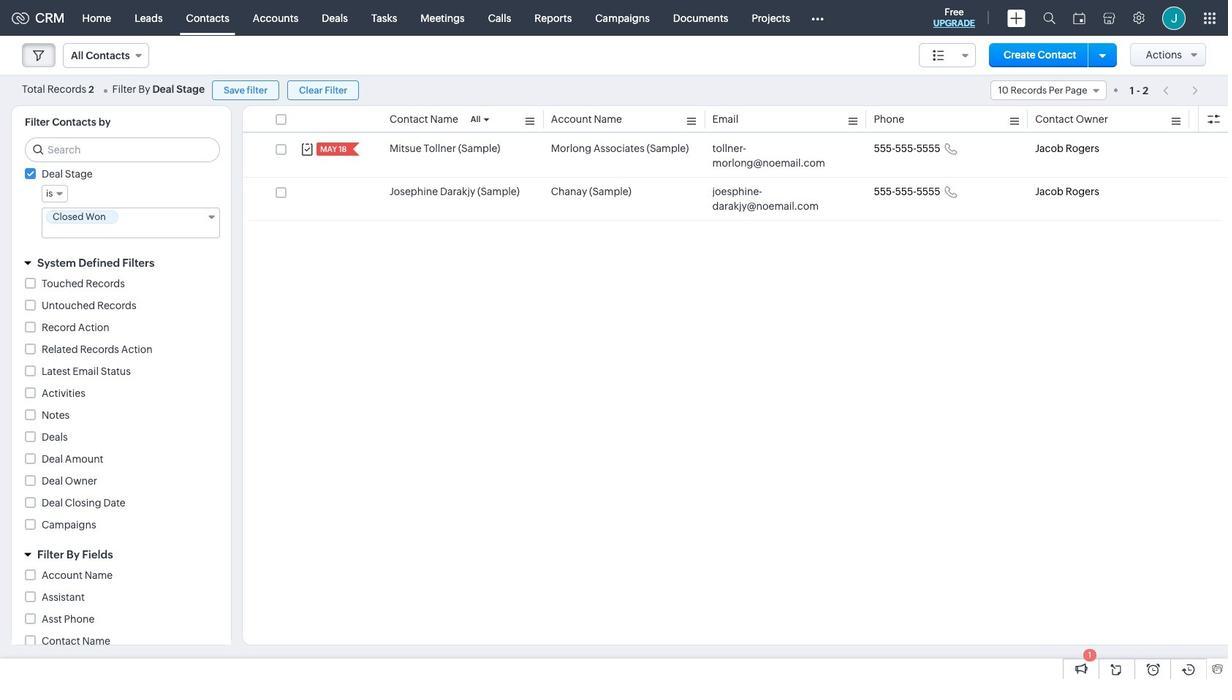 Task type: describe. For each thing, give the bounding box(es) containing it.
Other Modules field
[[802, 6, 834, 30]]

calendar image
[[1073, 12, 1086, 24]]

create menu element
[[999, 0, 1035, 35]]

none field size
[[919, 43, 976, 67]]

profile image
[[1162, 6, 1186, 30]]



Task type: locate. For each thing, give the bounding box(es) containing it.
None text field
[[46, 226, 202, 237]]

size image
[[933, 49, 945, 62]]

navigation
[[1156, 80, 1206, 101]]

row group
[[243, 135, 1228, 221]]

Search text field
[[26, 138, 219, 162]]

logo image
[[12, 12, 29, 24]]

create menu image
[[1007, 9, 1026, 27]]

None field
[[63, 43, 149, 68], [919, 43, 976, 67], [990, 80, 1107, 100], [42, 185, 68, 203], [42, 208, 220, 238], [63, 43, 149, 68], [990, 80, 1107, 100], [42, 185, 68, 203], [42, 208, 220, 238]]

search element
[[1035, 0, 1065, 36]]

profile element
[[1154, 0, 1195, 35]]

search image
[[1043, 12, 1056, 24]]



Task type: vqa. For each thing, say whether or not it's contained in the screenshot.
joesphine-
no



